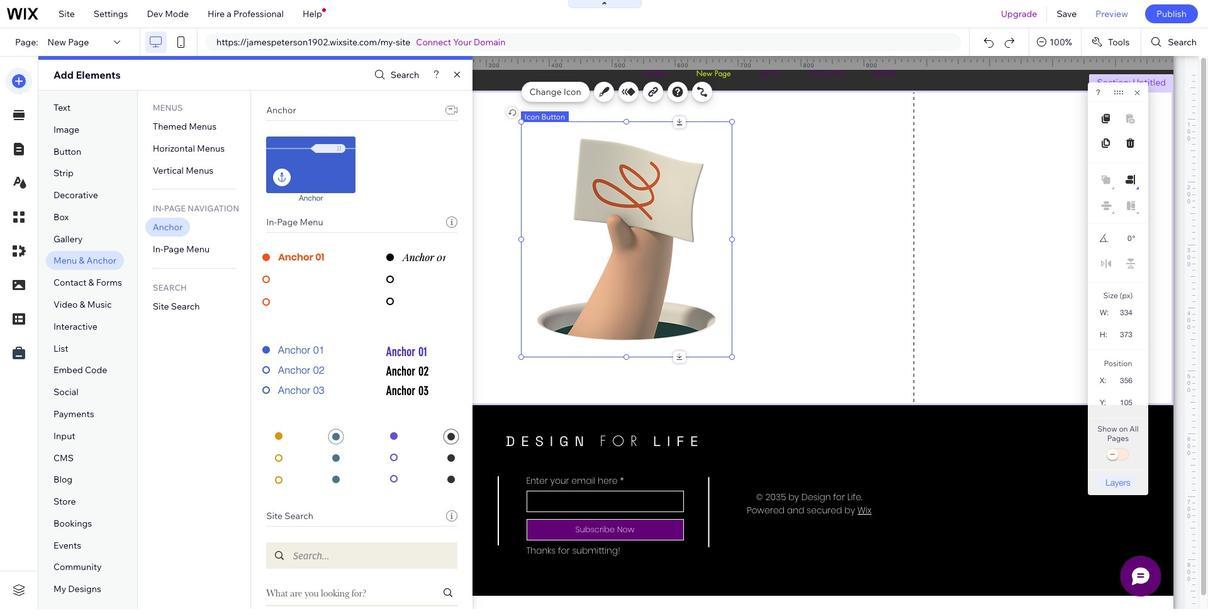 Task type: describe. For each thing, give the bounding box(es) containing it.
°
[[1133, 234, 1136, 243]]

menus for vertical menus
[[186, 165, 214, 176]]

cms
[[54, 452, 74, 464]]

0 horizontal spatial in-page menu
[[153, 244, 210, 255]]

connect
[[416, 37, 452, 48]]

0 vertical spatial icon
[[564, 86, 582, 98]]

& for contact
[[89, 277, 94, 289]]

payments
[[54, 409, 94, 420]]

untitled
[[1133, 77, 1167, 88]]

themed
[[153, 121, 187, 132]]

contact
[[54, 277, 87, 289]]

0 horizontal spatial button
[[54, 146, 81, 157]]

dev
[[147, 8, 163, 20]]

list
[[54, 343, 68, 354]]

gallery
[[54, 233, 83, 245]]

site
[[396, 37, 411, 48]]

tools
[[1109, 37, 1130, 48]]

professional
[[234, 8, 284, 20]]

1 horizontal spatial menu
[[186, 244, 210, 255]]

layers button
[[1099, 476, 1139, 489]]

your
[[454, 37, 472, 48]]

all
[[1130, 424, 1139, 434]]

hire a professional
[[208, 8, 284, 20]]

change
[[530, 86, 562, 98]]

0 vertical spatial site
[[59, 8, 75, 20]]

dev mode
[[147, 8, 189, 20]]

0 horizontal spatial site search
[[153, 301, 200, 312]]

mode
[[165, 8, 189, 20]]

2 vertical spatial in-
[[153, 244, 163, 255]]

save
[[1057, 8, 1078, 20]]

save button
[[1048, 0, 1087, 28]]

domain
[[474, 37, 506, 48]]

help
[[303, 8, 322, 20]]

pages
[[1108, 434, 1130, 443]]

themed menus
[[153, 121, 217, 132]]

800
[[804, 62, 815, 69]]

hire
[[208, 8, 225, 20]]

position
[[1105, 359, 1133, 368]]

store
[[54, 496, 76, 508]]

menu & anchor
[[54, 255, 117, 267]]

900
[[867, 62, 878, 69]]

600
[[678, 62, 689, 69]]

300
[[489, 62, 500, 69]]

text
[[54, 102, 71, 113]]

vertical menus
[[153, 165, 214, 176]]

decorative
[[54, 190, 98, 201]]

change icon
[[530, 86, 582, 98]]

horizontal
[[153, 143, 195, 154]]

tools button
[[1082, 28, 1142, 56]]

on
[[1120, 424, 1129, 434]]

show on all pages
[[1098, 424, 1139, 443]]

500
[[615, 62, 626, 69]]

y:
[[1101, 399, 1107, 407]]

community
[[54, 562, 102, 573]]

1 vertical spatial in-
[[267, 217, 277, 228]]

100%
[[1050, 37, 1073, 48]]

1 vertical spatial site search
[[267, 511, 313, 522]]

size
[[1104, 291, 1119, 300]]

horizontal menus
[[153, 143, 225, 154]]

1 horizontal spatial in-page menu
[[267, 217, 323, 228]]

layers
[[1106, 477, 1131, 488]]

publish button
[[1146, 4, 1199, 23]]

400
[[552, 62, 563, 69]]

size (px)
[[1104, 291, 1134, 300]]

& for menu
[[79, 255, 85, 267]]

https://jamespeterson1902.wixsite.com/my-site connect your domain
[[217, 37, 506, 48]]

& for video
[[80, 299, 85, 310]]



Task type: locate. For each thing, give the bounding box(es) containing it.
w:
[[1101, 309, 1110, 317]]

preview
[[1096, 8, 1129, 20]]

0 vertical spatial in-
[[153, 204, 164, 214]]

?
[[1097, 88, 1101, 97]]

0 horizontal spatial icon
[[525, 112, 540, 122]]

interactive
[[54, 321, 98, 332]]

1 horizontal spatial icon
[[564, 86, 582, 98]]

1 vertical spatial site
[[153, 301, 169, 312]]

icon
[[564, 86, 582, 98], [525, 112, 540, 122]]

None text field
[[1114, 304, 1138, 321], [1114, 372, 1138, 389], [1114, 304, 1138, 321], [1114, 372, 1138, 389]]

menus up themed at left top
[[153, 103, 183, 113]]

x:
[[1101, 377, 1107, 385]]

video
[[54, 299, 78, 310]]

1 horizontal spatial site search
[[267, 511, 313, 522]]

2 horizontal spatial site
[[267, 511, 283, 522]]

code
[[85, 365, 107, 376]]

section:
[[1098, 77, 1131, 88]]

bookings
[[54, 518, 92, 529]]

search button
[[1142, 28, 1209, 56], [371, 66, 420, 84]]

1 vertical spatial search button
[[371, 66, 420, 84]]

button down image
[[54, 146, 81, 157]]

settings
[[94, 8, 128, 20]]

icon right the change
[[564, 86, 582, 98]]

1 vertical spatial &
[[89, 277, 94, 289]]

new page
[[48, 37, 89, 48]]

events
[[54, 540, 81, 551]]

0 vertical spatial &
[[79, 255, 85, 267]]

menus for themed menus
[[189, 121, 217, 132]]

my designs
[[54, 584, 101, 595]]

upgrade
[[1002, 8, 1038, 20]]

&
[[79, 255, 85, 267], [89, 277, 94, 289], [80, 299, 85, 310]]

strip
[[54, 168, 74, 179]]

https://jamespeterson1902.wixsite.com/my-
[[217, 37, 396, 48]]

elements
[[76, 69, 121, 81]]

search button down site
[[371, 66, 420, 84]]

my
[[54, 584, 66, 595]]

1 vertical spatial in-page menu
[[153, 244, 210, 255]]

image
[[54, 124, 79, 135]]

add elements
[[54, 69, 121, 81]]

menus down themed menus at top left
[[197, 143, 225, 154]]

publish
[[1157, 8, 1187, 20]]

menus
[[153, 103, 183, 113], [189, 121, 217, 132], [197, 143, 225, 154], [186, 165, 214, 176]]

input
[[54, 430, 75, 442]]

& left forms
[[89, 277, 94, 289]]

2 vertical spatial &
[[80, 299, 85, 310]]

700
[[741, 62, 752, 69]]

navigation
[[188, 204, 239, 214]]

? button
[[1097, 88, 1101, 97]]

1 vertical spatial button
[[54, 146, 81, 157]]

1 horizontal spatial site
[[153, 301, 169, 312]]

1 horizontal spatial button
[[542, 112, 565, 122]]

& right video
[[80, 299, 85, 310]]

search
[[1169, 37, 1198, 48], [391, 69, 420, 81], [153, 283, 187, 293], [171, 301, 200, 312], [285, 511, 313, 522]]

embed code
[[54, 365, 107, 376]]

contact & forms
[[54, 277, 122, 289]]

a
[[227, 8, 232, 20]]

anchor
[[267, 105, 296, 116], [299, 194, 323, 203], [153, 222, 183, 233], [87, 255, 117, 267]]

new
[[48, 37, 66, 48]]

icon down the change
[[525, 112, 540, 122]]

0 horizontal spatial search button
[[371, 66, 420, 84]]

music
[[87, 299, 112, 310]]

social
[[54, 387, 79, 398]]

0 vertical spatial in-page menu
[[267, 217, 323, 228]]

button
[[542, 112, 565, 122], [54, 146, 81, 157]]

1 vertical spatial icon
[[525, 112, 540, 122]]

designs
[[68, 584, 101, 595]]

page
[[68, 37, 89, 48], [164, 204, 186, 214], [277, 217, 298, 228], [163, 244, 184, 255]]

button down 'change icon'
[[542, 112, 565, 122]]

in-page navigation
[[153, 204, 239, 214]]

search button down the publish at top right
[[1142, 28, 1209, 56]]

& up contact & forms
[[79, 255, 85, 267]]

icon button
[[525, 112, 565, 122]]

100% button
[[1030, 28, 1082, 56]]

blog
[[54, 474, 73, 486]]

menus up horizontal menus
[[189, 121, 217, 132]]

video & music
[[54, 299, 112, 310]]

0 horizontal spatial site
[[59, 8, 75, 20]]

2 vertical spatial site
[[267, 511, 283, 522]]

show
[[1098, 424, 1118, 434]]

None text field
[[1116, 230, 1132, 247], [1114, 326, 1138, 343], [1113, 394, 1138, 411], [1116, 230, 1132, 247], [1114, 326, 1138, 343], [1113, 394, 1138, 411]]

menu
[[300, 217, 323, 228], [186, 244, 210, 255], [54, 255, 77, 267]]

0 vertical spatial search button
[[1142, 28, 1209, 56]]

h:
[[1101, 331, 1108, 339]]

switch
[[1106, 446, 1131, 464]]

0 vertical spatial button
[[542, 112, 565, 122]]

vertical
[[153, 165, 184, 176]]

menus down horizontal menus
[[186, 165, 214, 176]]

2 horizontal spatial menu
[[300, 217, 323, 228]]

1 horizontal spatial search button
[[1142, 28, 1209, 56]]

box
[[54, 211, 69, 223]]

preview button
[[1087, 0, 1138, 28]]

add
[[54, 69, 74, 81]]

(px)
[[1120, 291, 1134, 300]]

forms
[[96, 277, 122, 289]]

embed
[[54, 365, 83, 376]]

in-page menu
[[267, 217, 323, 228], [153, 244, 210, 255]]

0 horizontal spatial menu
[[54, 255, 77, 267]]

section: untitled
[[1098, 77, 1167, 88]]

in-
[[153, 204, 164, 214], [267, 217, 277, 228], [153, 244, 163, 255]]

menus for horizontal menus
[[197, 143, 225, 154]]

0 vertical spatial site search
[[153, 301, 200, 312]]



Task type: vqa. For each thing, say whether or not it's contained in the screenshot.
'Cart'
no



